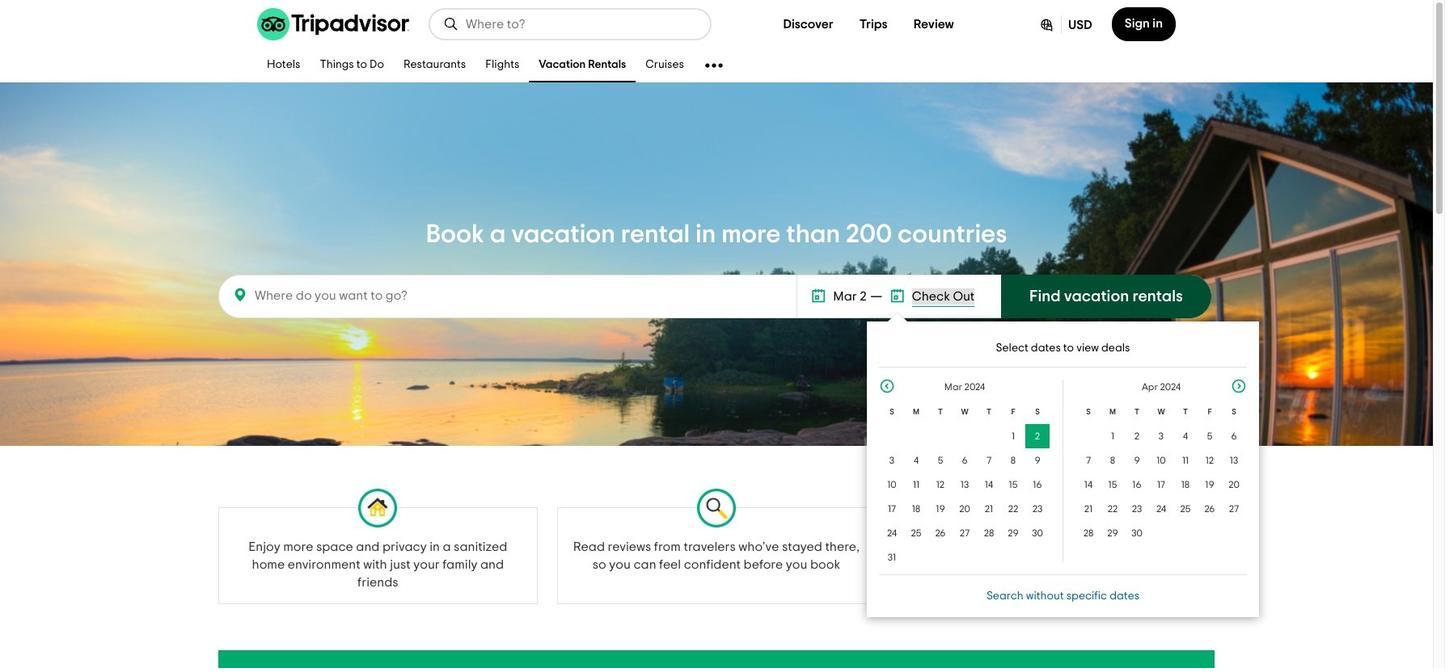 Task type: describe. For each thing, give the bounding box(es) containing it.
search image
[[443, 16, 459, 32]]

Search search field
[[466, 17, 697, 32]]



Task type: locate. For each thing, give the bounding box(es) containing it.
None search field
[[430, 10, 710, 39]]

Where do you want to go? text field
[[229, 287, 414, 305]]

tripadvisor image
[[257, 8, 409, 40]]



Task type: vqa. For each thing, say whether or not it's contained in the screenshot.
option containing English
no



